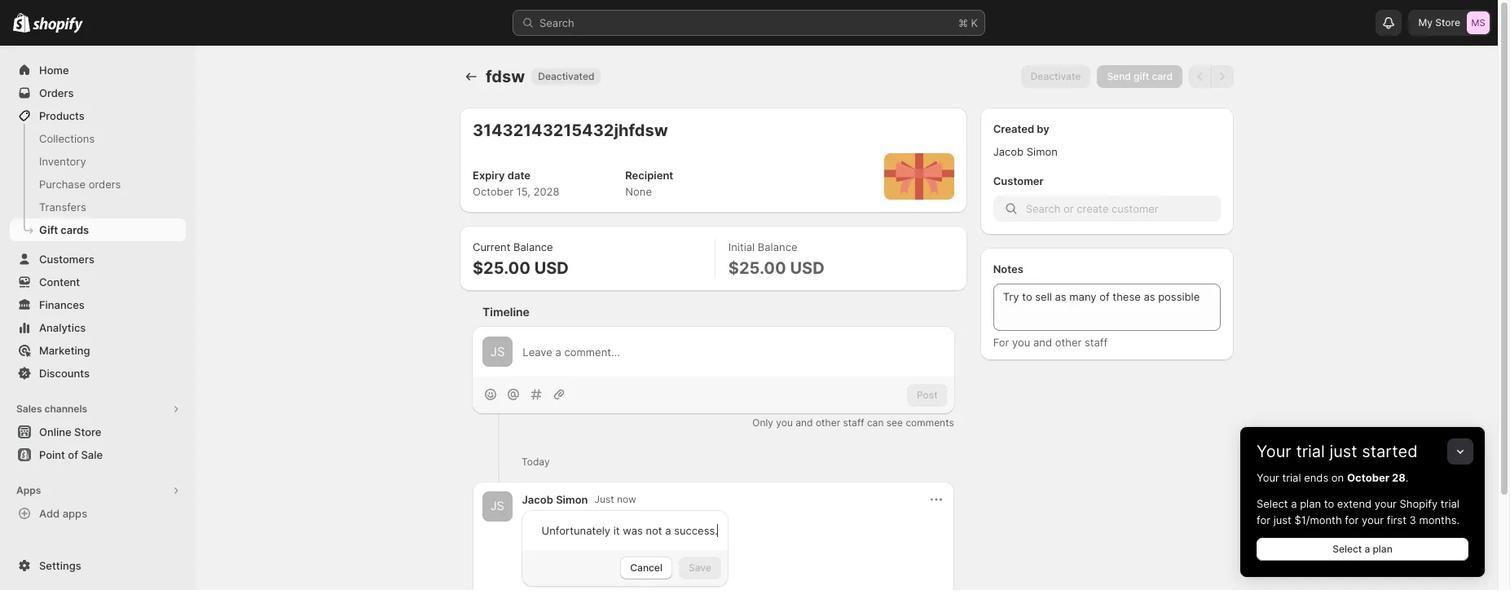 Task type: vqa. For each thing, say whether or not it's contained in the screenshot.
text associated with Regular
no



Task type: describe. For each thing, give the bounding box(es) containing it.
a for select a plan
[[1365, 543, 1370, 555]]

post button
[[907, 384, 948, 407]]

transfers
[[39, 201, 86, 214]]

search
[[540, 16, 574, 29]]

online store
[[39, 425, 101, 438]]

my
[[1419, 16, 1433, 29]]

timeline
[[483, 305, 530, 319]]

first
[[1387, 513, 1407, 527]]

comments
[[906, 417, 954, 429]]

0 vertical spatial your
[[1375, 497, 1397, 510]]

and for for
[[1033, 336, 1052, 349]]

orders
[[89, 178, 121, 191]]

created by
[[993, 122, 1050, 135]]

on
[[1332, 471, 1344, 484]]

Search or create customer text field
[[1026, 196, 1221, 222]]

marketing
[[39, 344, 90, 357]]

sales
[[16, 403, 42, 415]]

deactivate button
[[1021, 65, 1091, 88]]

settings link
[[10, 554, 186, 577]]

$25.00 for initial balance $25.00 usd
[[729, 258, 786, 278]]

see
[[887, 417, 903, 429]]

shopify
[[1400, 497, 1438, 510]]

jacob simon just now
[[522, 493, 636, 506]]

Leave a comment... text field
[[523, 344, 944, 360]]

28
[[1392, 471, 1406, 484]]

store for online store
[[74, 425, 101, 438]]

collections
[[39, 132, 95, 145]]

send gift card
[[1107, 70, 1173, 82]]

expiry date october 15, 2028
[[473, 169, 560, 198]]

and for only
[[796, 417, 813, 429]]

plan for select a plan to extend your shopify trial for just $1/month for your first 3 months.
[[1300, 497, 1321, 510]]

deactivate
[[1031, 70, 1081, 82]]

orders
[[39, 86, 74, 99]]

not
[[646, 524, 662, 537]]

⌘ k
[[958, 16, 978, 29]]

deactivated
[[538, 70, 595, 82]]

select for select a plan to extend your shopify trial for just $1/month for your first 3 months.
[[1257, 497, 1288, 510]]

online store button
[[0, 421, 196, 443]]

next image
[[1214, 68, 1231, 85]]

post
[[917, 389, 938, 401]]

$25.00 for current balance $25.00 usd
[[473, 258, 531, 278]]

1 avatar with initials j s image from the top
[[483, 337, 513, 367]]

15,
[[516, 185, 531, 198]]

transfers link
[[10, 196, 186, 218]]

staff for for you and other staff
[[1085, 336, 1108, 349]]

jacob for jacob simon
[[993, 145, 1024, 158]]

2 avatar with initials j s image from the top
[[483, 492, 512, 522]]

jacob simon
[[993, 145, 1058, 158]]

discounts link
[[10, 362, 186, 385]]

online store link
[[10, 421, 186, 443]]

for
[[993, 336, 1009, 349]]

apps
[[16, 484, 41, 496]]

of
[[68, 448, 78, 461]]

add apps
[[39, 507, 87, 520]]

sales channels button
[[10, 398, 186, 421]]

card
[[1152, 70, 1173, 82]]

2 for from the left
[[1345, 513, 1359, 527]]

notes
[[993, 262, 1024, 275]]

apps button
[[10, 479, 186, 502]]

current balance $25.00 usd
[[473, 240, 569, 278]]

purchase orders
[[39, 178, 121, 191]]

finances
[[39, 298, 85, 311]]

point of sale link
[[10, 443, 186, 466]]

collections link
[[10, 127, 186, 150]]

october inside expiry date october 15, 2028
[[473, 185, 514, 198]]

1 for from the left
[[1257, 513, 1271, 527]]

gift
[[39, 223, 58, 236]]

unfortunately
[[542, 524, 610, 537]]

none
[[625, 185, 652, 198]]

your trial ends on october 28 .
[[1257, 471, 1409, 484]]

inventory link
[[10, 150, 186, 173]]

.
[[1406, 471, 1409, 484]]

sale
[[81, 448, 103, 461]]

previous image
[[1192, 68, 1209, 85]]

trial for ends
[[1282, 471, 1301, 484]]

point
[[39, 448, 65, 461]]

1 horizontal spatial shopify image
[[33, 17, 83, 33]]

send gift card button
[[1097, 65, 1183, 88]]

date
[[508, 169, 531, 182]]

settings
[[39, 559, 81, 572]]

add apps button
[[10, 502, 186, 525]]

for you and other staff
[[993, 336, 1108, 349]]

your for your trial ends on october 28 .
[[1257, 471, 1279, 484]]

channels
[[44, 403, 87, 415]]

⌘
[[958, 16, 968, 29]]

months.
[[1419, 513, 1460, 527]]

k
[[971, 16, 978, 29]]

only
[[753, 417, 773, 429]]

cancel button
[[620, 557, 672, 580]]



Task type: locate. For each thing, give the bounding box(es) containing it.
jacob down created
[[993, 145, 1024, 158]]

a inside 'link'
[[1365, 543, 1370, 555]]

0 vertical spatial simon
[[1027, 145, 1058, 158]]

orders link
[[10, 82, 186, 104]]

purchase
[[39, 178, 86, 191]]

gift
[[1134, 70, 1149, 82]]

simon down by
[[1027, 145, 1058, 158]]

my store
[[1419, 16, 1461, 29]]

1 vertical spatial your
[[1257, 471, 1279, 484]]

trial inside select a plan to extend your shopify trial for just $1/month for your first 3 months.
[[1441, 497, 1460, 510]]

trial left ends
[[1282, 471, 1301, 484]]

just inside select a plan to extend your shopify trial for just $1/month for your first 3 months.
[[1274, 513, 1292, 527]]

0 vertical spatial you
[[1012, 336, 1030, 349]]

0 horizontal spatial jacob
[[522, 493, 553, 506]]

balance inside current balance $25.00 usd
[[513, 240, 553, 253]]

0 vertical spatial other
[[1055, 336, 1082, 349]]

unfortunately it was not a success.
[[542, 524, 718, 537]]

staff left can
[[843, 417, 864, 429]]

initial balance $25.00 usd
[[729, 240, 825, 278]]

usd
[[534, 258, 569, 278], [790, 258, 825, 278]]

select a plan link
[[1257, 538, 1469, 561]]

0 vertical spatial plan
[[1300, 497, 1321, 510]]

other left can
[[816, 417, 840, 429]]

avatar with initials j s image
[[483, 337, 513, 367], [483, 492, 512, 522]]

usd for initial balance $25.00 usd
[[790, 258, 825, 278]]

october up extend
[[1347, 471, 1390, 484]]

your left ends
[[1257, 471, 1279, 484]]

1 vertical spatial staff
[[843, 417, 864, 429]]

0 horizontal spatial october
[[473, 185, 514, 198]]

usd inside current balance $25.00 usd
[[534, 258, 569, 278]]

discounts
[[39, 367, 90, 380]]

jacob down today
[[522, 493, 553, 506]]

0 horizontal spatial you
[[776, 417, 793, 429]]

2028
[[534, 185, 560, 198]]

0 horizontal spatial staff
[[843, 417, 864, 429]]

0 horizontal spatial other
[[816, 417, 840, 429]]

just up on
[[1330, 442, 1358, 461]]

a up $1/month
[[1291, 497, 1297, 510]]

customers link
[[10, 248, 186, 271]]

your trial just started element
[[1240, 469, 1485, 577]]

1 horizontal spatial store
[[1435, 16, 1461, 29]]

balance right current
[[513, 240, 553, 253]]

store right my at the top right
[[1435, 16, 1461, 29]]

1 balance from the left
[[513, 240, 553, 253]]

plan up $1/month
[[1300, 497, 1321, 510]]

select inside 'link'
[[1333, 543, 1362, 555]]

select for select a plan
[[1333, 543, 1362, 555]]

add
[[39, 507, 60, 520]]

$1/month
[[1295, 513, 1342, 527]]

select a plan
[[1333, 543, 1393, 555]]

simon for jacob simon
[[1027, 145, 1058, 158]]

1 vertical spatial select
[[1333, 543, 1362, 555]]

just
[[1330, 442, 1358, 461], [1274, 513, 1292, 527]]

1 vertical spatial you
[[776, 417, 793, 429]]

store for my store
[[1435, 16, 1461, 29]]

0 horizontal spatial store
[[74, 425, 101, 438]]

1 vertical spatial just
[[1274, 513, 1292, 527]]

staff for only you and other staff can see comments
[[843, 417, 864, 429]]

2 vertical spatial trial
[[1441, 497, 1460, 510]]

store inside online store link
[[74, 425, 101, 438]]

0 vertical spatial trial
[[1296, 442, 1325, 461]]

recipient
[[625, 169, 673, 182]]

inventory
[[39, 155, 86, 168]]

select left to in the bottom right of the page
[[1257, 497, 1288, 510]]

your inside dropdown button
[[1257, 442, 1292, 461]]

1 horizontal spatial just
[[1330, 442, 1358, 461]]

trial up "months."
[[1441, 497, 1460, 510]]

you right only
[[776, 417, 793, 429]]

1 horizontal spatial and
[[1033, 336, 1052, 349]]

your trial just started
[[1257, 442, 1418, 461]]

3
[[1410, 513, 1416, 527]]

1 usd from the left
[[534, 258, 569, 278]]

1 vertical spatial october
[[1347, 471, 1390, 484]]

and right for
[[1033, 336, 1052, 349]]

0 vertical spatial jacob
[[993, 145, 1024, 158]]

october down expiry
[[473, 185, 514, 198]]

content
[[39, 275, 80, 289]]

1 horizontal spatial $25.00
[[729, 258, 786, 278]]

trial
[[1296, 442, 1325, 461], [1282, 471, 1301, 484], [1441, 497, 1460, 510]]

plan down 'first'
[[1373, 543, 1393, 555]]

0 horizontal spatial balance
[[513, 240, 553, 253]]

trial up ends
[[1296, 442, 1325, 461]]

home
[[39, 64, 69, 77]]

usd inside initial balance $25.00 usd
[[790, 258, 825, 278]]

success.
[[674, 524, 718, 537]]

my store image
[[1467, 11, 1490, 34]]

just left $1/month
[[1274, 513, 1292, 527]]

other down the add a note text field
[[1055, 336, 1082, 349]]

1 horizontal spatial balance
[[758, 240, 798, 253]]

initial
[[729, 240, 755, 253]]

you right for
[[1012, 336, 1030, 349]]

send
[[1107, 70, 1131, 82]]

1 horizontal spatial october
[[1347, 471, 1390, 484]]

1 horizontal spatial simon
[[1027, 145, 1058, 158]]

$25.00 down initial
[[729, 258, 786, 278]]

1 horizontal spatial staff
[[1085, 336, 1108, 349]]

plan inside select a plan to extend your shopify trial for just $1/month for your first 3 months.
[[1300, 497, 1321, 510]]

0 horizontal spatial $25.00
[[473, 258, 531, 278]]

1 vertical spatial and
[[796, 417, 813, 429]]

1 horizontal spatial a
[[1291, 497, 1297, 510]]

for left $1/month
[[1257, 513, 1271, 527]]

1 vertical spatial avatar with initials j s image
[[483, 492, 512, 522]]

0 horizontal spatial just
[[1274, 513, 1292, 527]]

point of sale button
[[0, 443, 196, 466]]

store up sale
[[74, 425, 101, 438]]

was
[[623, 524, 643, 537]]

today
[[522, 456, 550, 468]]

plan for select a plan
[[1373, 543, 1393, 555]]

trial for just
[[1296, 442, 1325, 461]]

$25.00 down current
[[473, 258, 531, 278]]

Add a note text field
[[993, 284, 1221, 331]]

1 your from the top
[[1257, 442, 1292, 461]]

to
[[1324, 497, 1334, 510]]

usd for current balance $25.00 usd
[[534, 258, 569, 278]]

$25.00 inside current balance $25.00 usd
[[473, 258, 531, 278]]

by
[[1037, 122, 1050, 135]]

your up 'first'
[[1375, 497, 1397, 510]]

your trial just started button
[[1240, 427, 1485, 461]]

0 vertical spatial just
[[1330, 442, 1358, 461]]

ends
[[1304, 471, 1329, 484]]

your up your trial ends on october 28 .
[[1257, 442, 1292, 461]]

your
[[1375, 497, 1397, 510], [1362, 513, 1384, 527]]

other
[[1055, 336, 1082, 349], [816, 417, 840, 429]]

jacob
[[993, 145, 1024, 158], [522, 493, 553, 506]]

2 your from the top
[[1257, 471, 1279, 484]]

content link
[[10, 271, 186, 293]]

1 horizontal spatial other
[[1055, 336, 1082, 349]]

simon
[[1027, 145, 1058, 158], [556, 493, 588, 506]]

current
[[473, 240, 511, 253]]

now
[[617, 493, 636, 506]]

and right only
[[796, 417, 813, 429]]

simon for jacob simon just now
[[556, 493, 588, 506]]

31432143215432jhfdsw
[[473, 121, 668, 140]]

1 vertical spatial trial
[[1282, 471, 1301, 484]]

online
[[39, 425, 71, 438]]

jacob for jacob simon just now
[[522, 493, 553, 506]]

analytics link
[[10, 316, 186, 339]]

Leave a comment... text field
[[542, 523, 718, 539]]

0 vertical spatial and
[[1033, 336, 1052, 349]]

october inside the your trial just started element
[[1347, 471, 1390, 484]]

select inside select a plan to extend your shopify trial for just $1/month for your first 3 months.
[[1257, 497, 1288, 510]]

for down extend
[[1345, 513, 1359, 527]]

and
[[1033, 336, 1052, 349], [796, 417, 813, 429]]

0 horizontal spatial usd
[[534, 258, 569, 278]]

1 vertical spatial jacob
[[522, 493, 553, 506]]

other for for
[[1055, 336, 1082, 349]]

31432143215432jhfdsw button
[[473, 121, 668, 140]]

simon up the unfortunately
[[556, 493, 588, 506]]

0 horizontal spatial simon
[[556, 493, 588, 506]]

a down select a plan to extend your shopify trial for just $1/month for your first 3 months.
[[1365, 543, 1370, 555]]

it
[[613, 524, 620, 537]]

0 vertical spatial staff
[[1085, 336, 1108, 349]]

balance inside initial balance $25.00 usd
[[758, 240, 798, 253]]

apps
[[63, 507, 87, 520]]

0 vertical spatial avatar with initials j s image
[[483, 337, 513, 367]]

products
[[39, 109, 85, 122]]

a inside select a plan to extend your shopify trial for just $1/month for your first 3 months.
[[1291, 497, 1297, 510]]

0 horizontal spatial and
[[796, 417, 813, 429]]

your
[[1257, 442, 1292, 461], [1257, 471, 1279, 484]]

extend
[[1337, 497, 1372, 510]]

2 $25.00 from the left
[[729, 258, 786, 278]]

staff down the add a note text field
[[1085, 336, 1108, 349]]

0 horizontal spatial a
[[665, 524, 671, 537]]

can
[[867, 417, 884, 429]]

october
[[473, 185, 514, 198], [1347, 471, 1390, 484]]

0 vertical spatial store
[[1435, 16, 1461, 29]]

1 horizontal spatial jacob
[[993, 145, 1024, 158]]

0 horizontal spatial for
[[1257, 513, 1271, 527]]

purchase orders link
[[10, 173, 186, 196]]

a inside text box
[[665, 524, 671, 537]]

plan inside 'link'
[[1373, 543, 1393, 555]]

1 vertical spatial simon
[[556, 493, 588, 506]]

staff
[[1085, 336, 1108, 349], [843, 417, 864, 429]]

1 vertical spatial other
[[816, 417, 840, 429]]

products link
[[10, 104, 186, 127]]

0 vertical spatial your
[[1257, 442, 1292, 461]]

1 vertical spatial your
[[1362, 513, 1384, 527]]

0 vertical spatial october
[[473, 185, 514, 198]]

2 usd from the left
[[790, 258, 825, 278]]

select down select a plan to extend your shopify trial for just $1/month for your first 3 months.
[[1333, 543, 1362, 555]]

0 horizontal spatial shopify image
[[13, 13, 30, 33]]

2 balance from the left
[[758, 240, 798, 253]]

0 vertical spatial a
[[1291, 497, 1297, 510]]

$25.00 inside initial balance $25.00 usd
[[729, 258, 786, 278]]

0 horizontal spatial select
[[1257, 497, 1288, 510]]

a right not
[[665, 524, 671, 537]]

1 vertical spatial a
[[665, 524, 671, 537]]

plan
[[1300, 497, 1321, 510], [1373, 543, 1393, 555]]

balance for initial balance $25.00 usd
[[758, 240, 798, 253]]

select a plan to extend your shopify trial for just $1/month for your first 3 months.
[[1257, 497, 1460, 527]]

you for only
[[776, 417, 793, 429]]

1 horizontal spatial usd
[[790, 258, 825, 278]]

1 $25.00 from the left
[[473, 258, 531, 278]]

your for your trial just started
[[1257, 442, 1292, 461]]

balance for current balance $25.00 usd
[[513, 240, 553, 253]]

just inside dropdown button
[[1330, 442, 1358, 461]]

$25.00
[[473, 258, 531, 278], [729, 258, 786, 278]]

customer
[[993, 174, 1044, 187]]

gift cards link
[[10, 218, 186, 241]]

0 vertical spatial select
[[1257, 497, 1288, 510]]

analytics
[[39, 321, 86, 334]]

select
[[1257, 497, 1288, 510], [1333, 543, 1362, 555]]

you for for
[[1012, 336, 1030, 349]]

2 horizontal spatial a
[[1365, 543, 1370, 555]]

recipient none
[[625, 169, 673, 198]]

started
[[1362, 442, 1418, 461]]

shopify image
[[13, 13, 30, 33], [33, 17, 83, 33]]

2 vertical spatial a
[[1365, 543, 1370, 555]]

just
[[595, 493, 614, 506]]

1 horizontal spatial select
[[1333, 543, 1362, 555]]

other for only
[[816, 417, 840, 429]]

marketing link
[[10, 339, 186, 362]]

balance right initial
[[758, 240, 798, 253]]

point of sale
[[39, 448, 103, 461]]

0 horizontal spatial plan
[[1300, 497, 1321, 510]]

1 vertical spatial store
[[74, 425, 101, 438]]

your left 'first'
[[1362, 513, 1384, 527]]

trial inside dropdown button
[[1296, 442, 1325, 461]]

1 vertical spatial plan
[[1373, 543, 1393, 555]]

1 horizontal spatial you
[[1012, 336, 1030, 349]]

only you and other staff can see comments
[[753, 417, 954, 429]]

a for select a plan to extend your shopify trial for just $1/month for your first 3 months.
[[1291, 497, 1297, 510]]

cards
[[61, 223, 89, 236]]

gift cards
[[39, 223, 89, 236]]

store
[[1435, 16, 1461, 29], [74, 425, 101, 438]]

1 horizontal spatial for
[[1345, 513, 1359, 527]]

1 horizontal spatial plan
[[1373, 543, 1393, 555]]



